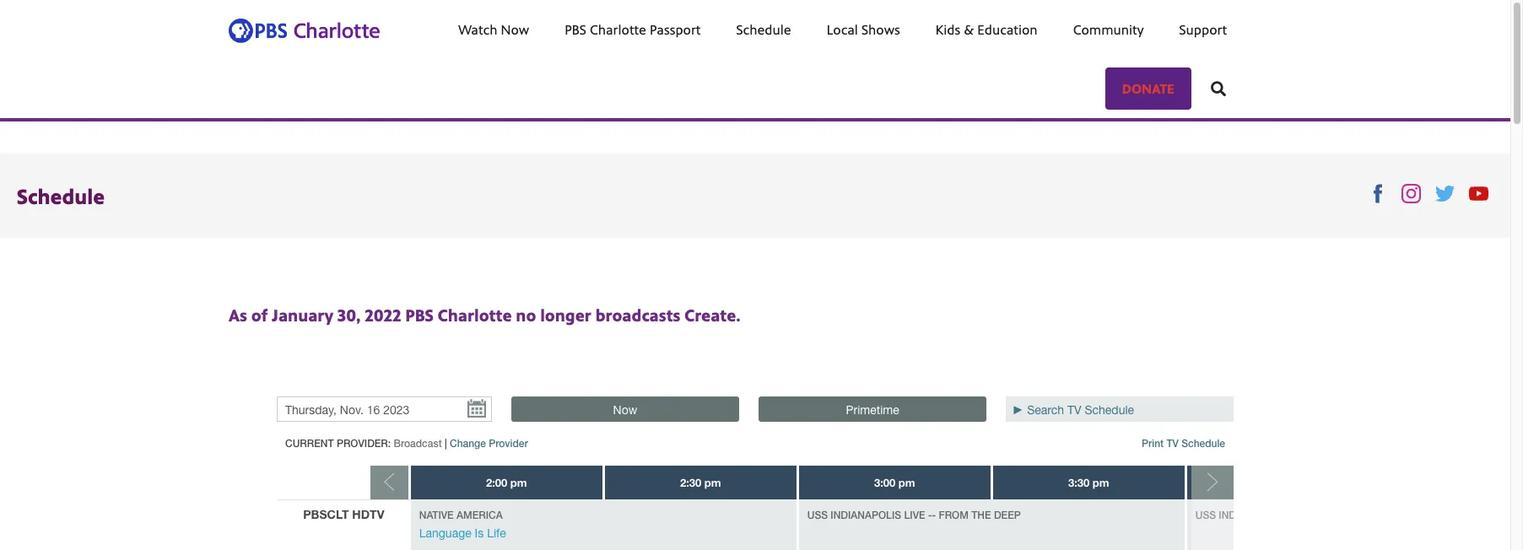 Task type: locate. For each thing, give the bounding box(es) containing it.
None text field
[[280, 400, 454, 420]]

2 support from the left
[[1179, 20, 1227, 39]]

print tv schedule
[[1142, 437, 1225, 449]]

0 horizontal spatial &
[[778, 20, 788, 39]]

facebook image
[[1368, 184, 1387, 204]]

0 horizontal spatial schedule link
[[465, 0, 554, 59]]

change
[[450, 437, 486, 449]]

0 vertical spatial tv
[[1067, 403, 1081, 416]]

0 horizontal spatial support
[[791, 20, 839, 39]]

ways to watch
[[572, 20, 663, 39]]

youtube image
[[1469, 184, 1488, 204]]

1 pm from the left
[[510, 476, 527, 489]]

1 horizontal spatial education
[[977, 20, 1038, 39]]

0 horizontal spatial now
[[501, 20, 529, 39]]

pm for 2:30 pm
[[704, 476, 721, 489]]

uss left indianapolis at the right bottom of page
[[807, 508, 828, 521]]

community
[[1073, 20, 1144, 39]]

&
[[778, 20, 788, 39], [964, 20, 974, 39]]

uss
[[807, 508, 828, 521], [1195, 508, 1216, 521]]

1 horizontal spatial schedule link
[[719, 0, 808, 59]]

america
[[456, 508, 503, 521]]

2 pm from the left
[[704, 476, 721, 489]]

3:00
[[874, 476, 895, 489]]

1 horizontal spatial charlotte
[[590, 20, 646, 39]]

pm right 3:30
[[1093, 476, 1109, 489]]

support
[[791, 20, 839, 39], [1179, 20, 1227, 39]]

ways
[[572, 20, 605, 39]]

about
[[970, 20, 1007, 39]]

2 & from the left
[[964, 20, 974, 39]]

pbs left to
[[565, 20, 586, 39]]

instagram image
[[1402, 184, 1421, 204]]

0 vertical spatial search image
[[1211, 22, 1226, 37]]

pbsclt hdtv
[[303, 507, 384, 521]]

1 vertical spatial pbs
[[405, 304, 434, 327]]

1 horizontal spatial &
[[964, 20, 974, 39]]

uss indianapolis: the final chapter button
[[1195, 508, 1397, 521]]

pbsclt hdtv grid
[[277, 465, 1523, 550]]

search image
[[1211, 22, 1226, 37], [1211, 81, 1226, 96]]

uss left indianapolis:
[[1195, 508, 1216, 521]]

membership
[[699, 20, 774, 39]]

pbs
[[565, 20, 586, 39], [405, 304, 434, 327]]

3:30
[[1068, 476, 1090, 489]]

twitter image
[[1435, 184, 1455, 204]]

education right kids
[[977, 20, 1038, 39]]

local shows link
[[810, 0, 917, 59]]

schedule
[[482, 20, 537, 39], [736, 20, 791, 39], [17, 181, 105, 210], [1085, 403, 1134, 416], [1181, 437, 1225, 449]]

column header
[[1187, 465, 1381, 499]]

schedule link left ways
[[465, 0, 554, 59]]

1 vertical spatial now
[[613, 403, 637, 416]]

native america button
[[419, 508, 503, 521]]

shows
[[861, 20, 900, 39]]

1 & from the left
[[778, 20, 788, 39]]

& inside kids & education link
[[964, 20, 974, 39]]

passport link
[[1025, 0, 1110, 59]]

pm right 2:30
[[704, 476, 721, 489]]

2 schedule link from the left
[[719, 0, 808, 59]]

donate
[[1122, 79, 1175, 98]]

& right the membership
[[778, 20, 788, 39]]

1 vertical spatial charlotte
[[438, 304, 512, 327]]

0 horizontal spatial pbs
[[405, 304, 434, 327]]

charlotte
[[590, 20, 646, 39], [438, 304, 512, 327]]

kids
[[936, 20, 960, 39]]

current
[[285, 437, 334, 449]]

pbs charlotte passport
[[565, 20, 701, 39]]

2022
[[365, 304, 401, 327]]

pbs right 2022
[[405, 304, 434, 327]]

tv
[[1067, 403, 1081, 416], [1166, 437, 1179, 449]]

1 vertical spatial tv
[[1166, 437, 1179, 449]]

1 horizontal spatial passport
[[1042, 20, 1093, 39]]

search image right the donate
[[1211, 22, 1226, 37]]

0 horizontal spatial charlotte
[[438, 304, 512, 327]]

print
[[1142, 437, 1164, 449]]

2 uss from the left
[[1195, 508, 1216, 521]]

no
[[516, 304, 536, 327]]

donate link
[[1105, 68, 1191, 110]]

print tv schedule button
[[1142, 437, 1225, 450]]

1 horizontal spatial now
[[613, 403, 637, 416]]

1 horizontal spatial uss
[[1195, 508, 1216, 521]]

watch
[[458, 20, 497, 39], [624, 20, 663, 39]]

indianapolis:
[[1219, 508, 1292, 521]]

pbsclt
[[303, 507, 349, 521]]

1 horizontal spatial support
[[1179, 20, 1227, 39]]

final
[[1318, 508, 1346, 521]]

-
[[928, 508, 932, 521], [932, 508, 936, 521]]

passport
[[650, 20, 701, 39], [1042, 20, 1093, 39]]

pm
[[510, 476, 527, 489], [704, 476, 721, 489], [899, 476, 915, 489], [1093, 476, 1109, 489]]

0 horizontal spatial watch
[[458, 20, 497, 39]]

2 - from the left
[[932, 508, 936, 521]]

of
[[251, 304, 268, 327]]

2 watch from the left
[[624, 20, 663, 39]]

0 horizontal spatial uss
[[807, 508, 828, 521]]

search image down "support" "link"
[[1211, 81, 1226, 96]]

create.
[[685, 304, 741, 327]]

tv right print in the bottom right of the page
[[1166, 437, 1179, 449]]

2 search image from the top
[[1211, 81, 1226, 96]]

tv inside button
[[1166, 437, 1179, 449]]

schedule link
[[465, 0, 554, 59], [719, 0, 808, 59]]

donate
[[1129, 20, 1175, 39]]

education left kids
[[874, 20, 935, 39]]

3 pm from the left
[[899, 476, 915, 489]]

0 vertical spatial pbs
[[565, 20, 586, 39]]

education
[[874, 20, 935, 39], [977, 20, 1038, 39]]

0 horizontal spatial passport
[[650, 20, 701, 39]]

to
[[608, 20, 621, 39]]

& right kids
[[964, 20, 974, 39]]

donate link
[[1112, 8, 1191, 51]]

passport right about
[[1042, 20, 1093, 39]]

provider:
[[337, 437, 391, 449]]

1 uss from the left
[[807, 508, 828, 521]]

schedule link left local
[[719, 0, 808, 59]]

primetime
[[846, 403, 899, 416]]

1 horizontal spatial watch
[[624, 20, 663, 39]]

pbs charlotte passport link
[[548, 0, 718, 59]]

|
[[445, 437, 447, 449]]

support inside "link"
[[1179, 20, 1227, 39]]

1 vertical spatial search image
[[1211, 81, 1226, 96]]

pm right "3:00"
[[899, 476, 915, 489]]

2:00
[[486, 476, 507, 489]]

column header inside pbsclt hdtv grid
[[1187, 465, 1381, 499]]

1 education from the left
[[874, 20, 935, 39]]

2:30 pm
[[680, 476, 721, 489]]

watch now link
[[441, 0, 546, 59]]

uss for uss indianapolis: the final chapter
[[1195, 508, 1216, 521]]

tv right "search"
[[1067, 403, 1081, 416]]

passport right to
[[650, 20, 701, 39]]

0 horizontal spatial education
[[874, 20, 935, 39]]

january
[[272, 304, 333, 327]]

chapter
[[1349, 508, 1397, 521]]

pm right the 2:00
[[510, 476, 527, 489]]

4 pm from the left
[[1093, 476, 1109, 489]]

now
[[501, 20, 529, 39], [613, 403, 637, 416]]

search
[[1027, 403, 1064, 416]]

1 horizontal spatial tv
[[1166, 437, 1179, 449]]

& inside "membership & support" link
[[778, 20, 788, 39]]



Task type: vqa. For each thing, say whether or not it's contained in the screenshot.
Off
no



Task type: describe. For each thing, give the bounding box(es) containing it.
kids & education link
[[919, 0, 1054, 59]]

community link
[[1056, 0, 1161, 59]]

support link
[[1162, 0, 1244, 59]]

30,
[[337, 304, 361, 327]]

primetime button
[[758, 396, 987, 422]]

life
[[487, 526, 506, 540]]

schedule inside button
[[1181, 437, 1225, 449]]

membership & support
[[699, 20, 839, 39]]

native america language is life
[[419, 508, 506, 540]]

education link
[[858, 0, 952, 59]]

& for membership
[[778, 20, 788, 39]]

1 watch from the left
[[458, 20, 497, 39]]

longer
[[540, 304, 591, 327]]

change provider button
[[450, 437, 528, 449]]

2:00 pm
[[486, 476, 527, 489]]

ways to watch link
[[555, 0, 680, 59]]

1 support from the left
[[791, 20, 839, 39]]

from
[[939, 508, 969, 521]]

pm for 2:00 pm
[[510, 476, 527, 489]]

1 horizontal spatial pbs
[[565, 20, 586, 39]]

is
[[475, 526, 484, 540]]

pm for 3:00 pm
[[899, 476, 915, 489]]

the
[[1295, 508, 1315, 521]]

watch now
[[458, 20, 529, 39]]

► search tv schedule
[[1012, 403, 1134, 416]]

live
[[904, 508, 925, 521]]

provider
[[489, 437, 528, 449]]

uss indianapolis live -- from the deep
[[807, 508, 1021, 521]]

current provider: broadcast | change provider
[[285, 437, 528, 449]]

kids & education
[[936, 20, 1038, 39]]

hdtv
[[352, 507, 384, 521]]

2:30
[[680, 476, 701, 489]]

& for kids
[[964, 20, 974, 39]]

1 schedule link from the left
[[465, 0, 554, 59]]

local
[[827, 20, 858, 39]]

now button
[[511, 396, 739, 422]]

0 horizontal spatial tv
[[1067, 403, 1081, 416]]

uss indianapolis: the final chapter
[[1195, 508, 1397, 521]]

3:00 pm
[[874, 476, 915, 489]]

native
[[419, 508, 454, 521]]

2 passport from the left
[[1042, 20, 1093, 39]]

►
[[1012, 403, 1024, 416]]

local shows
[[827, 20, 900, 39]]

as
[[229, 304, 247, 327]]

language
[[419, 526, 471, 540]]

as of january 30, 2022 pbs charlotte no longer broadcasts create.
[[229, 304, 741, 327]]

0 vertical spatial charlotte
[[590, 20, 646, 39]]

broadcasts
[[595, 304, 680, 327]]

pm for 3:30 pm
[[1093, 476, 1109, 489]]

1 - from the left
[[928, 508, 932, 521]]

1 search image from the top
[[1211, 22, 1226, 37]]

3:30 pm
[[1068, 476, 1109, 489]]

membership & support link
[[682, 0, 856, 59]]

the
[[971, 508, 991, 521]]

2 education from the left
[[977, 20, 1038, 39]]

deep
[[994, 508, 1021, 521]]

about link
[[953, 0, 1024, 59]]

language is life cell
[[411, 499, 799, 550]]

wtvi image
[[229, 19, 393, 43]]

uss indianapolis live -- from the deep button
[[807, 508, 1021, 521]]

broadcast
[[394, 437, 442, 449]]

now inside button
[[613, 403, 637, 416]]

... image
[[468, 399, 486, 417]]

uss for uss indianapolis live -- from the deep
[[807, 508, 828, 521]]

1 passport from the left
[[650, 20, 701, 39]]

indianapolis
[[831, 508, 901, 521]]

0 vertical spatial now
[[501, 20, 529, 39]]



